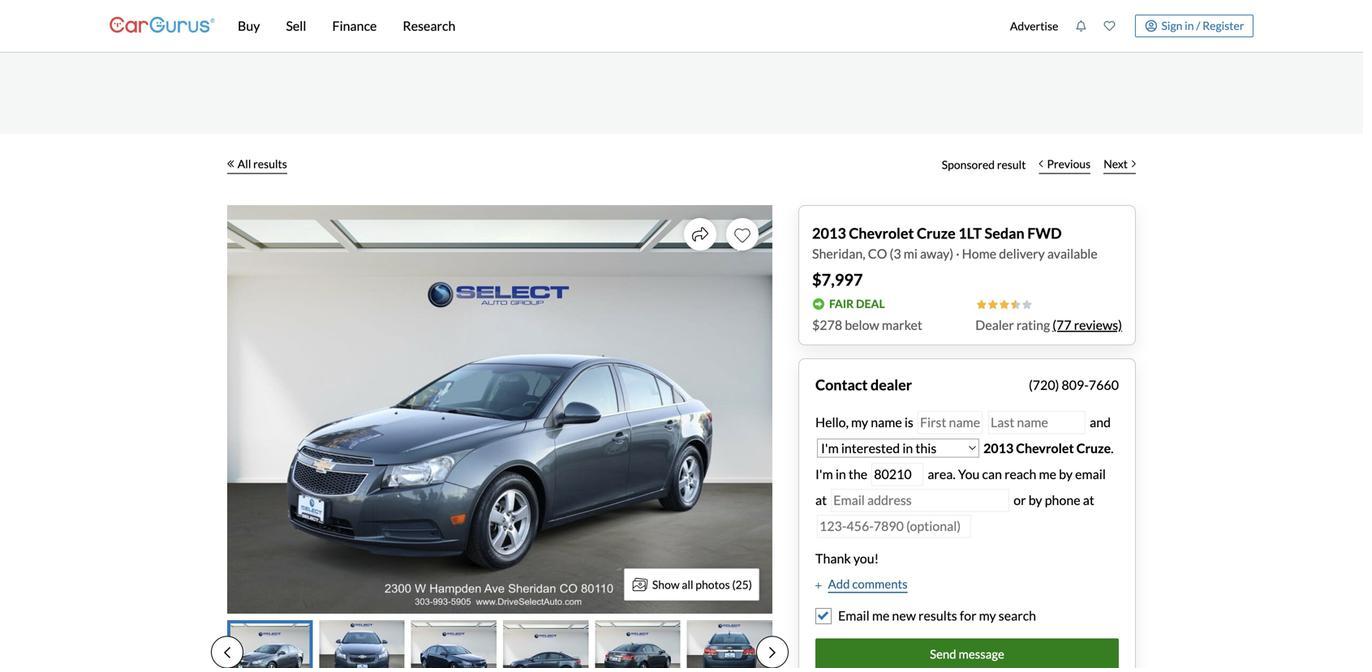 Task type: locate. For each thing, give the bounding box(es) containing it.
menu containing sign in / register
[[1002, 3, 1254, 49]]

sell button
[[273, 0, 319, 52]]

chevrolet up the co
[[849, 224, 914, 242]]

me down 2013 chevrolet cruze
[[1039, 467, 1057, 483]]

menu bar
[[215, 0, 1002, 52]]

fair deal
[[830, 297, 885, 311]]

1 horizontal spatial chevrolet
[[1017, 441, 1074, 457]]

/
[[1197, 18, 1201, 32]]

1 horizontal spatial in
[[1185, 18, 1194, 32]]

email
[[839, 608, 870, 624]]

finance button
[[319, 0, 390, 52]]

809-
[[1062, 377, 1089, 393]]

fwd
[[1028, 224, 1062, 242]]

0 vertical spatial in
[[1185, 18, 1194, 32]]

1 horizontal spatial by
[[1059, 467, 1073, 483]]

.
[[1111, 441, 1114, 457]]

1 vertical spatial my
[[979, 608, 997, 624]]

1 vertical spatial chevrolet
[[1017, 441, 1074, 457]]

7660
[[1089, 377, 1119, 393]]

0 horizontal spatial at
[[816, 493, 827, 509]]

hello, my name is
[[816, 415, 916, 431]]

tab list
[[211, 621, 789, 669]]

2013 up can
[[984, 441, 1014, 457]]

cruze inside 2013 chevrolet cruze 1lt sedan fwd sheridan, co (3 mi away) · home delivery available
[[917, 224, 956, 242]]

by right or
[[1029, 493, 1043, 509]]

2013 up sheridan, on the top right of page
[[813, 224, 846, 242]]

can
[[983, 467, 1002, 483]]

0 horizontal spatial in
[[836, 467, 846, 483]]

0 horizontal spatial my
[[852, 415, 869, 431]]

at down i'm
[[816, 493, 827, 509]]

(25)
[[732, 578, 752, 592]]

cruze up email
[[1077, 441, 1111, 457]]

cruze up the away)
[[917, 224, 956, 242]]

1 vertical spatial me
[[872, 608, 890, 624]]

research button
[[390, 0, 469, 52]]

below
[[845, 317, 880, 333]]

view vehicle photo 6 image
[[687, 621, 773, 669]]

1 vertical spatial results
[[919, 608, 958, 624]]

dealer
[[871, 376, 912, 394]]

sign
[[1162, 18, 1183, 32]]

show
[[653, 578, 680, 592]]

1 horizontal spatial me
[[1039, 467, 1057, 483]]

me
[[1039, 467, 1057, 483], [872, 608, 890, 624]]

1 vertical spatial in
[[836, 467, 846, 483]]

0 horizontal spatial cruze
[[917, 224, 956, 242]]

Last name field
[[989, 412, 1086, 435]]

0 horizontal spatial 2013
[[813, 224, 846, 242]]

in left "/"
[[1185, 18, 1194, 32]]

1 horizontal spatial at
[[1083, 493, 1095, 509]]

send message
[[930, 647, 1005, 662]]

chevrolet for 2013 chevrolet cruze 1lt sedan fwd sheridan, co (3 mi away) · home delivery available
[[849, 224, 914, 242]]

new
[[892, 608, 916, 624]]

market
[[882, 317, 923, 333]]

sell
[[286, 18, 306, 34]]

result
[[997, 158, 1026, 172]]

my right for
[[979, 608, 997, 624]]

menu
[[1002, 3, 1254, 49]]

0 vertical spatial 2013
[[813, 224, 846, 242]]

all results link
[[227, 147, 287, 183]]

chevrolet inside 2013 chevrolet cruze 1lt sedan fwd sheridan, co (3 mi away) · home delivery available
[[849, 224, 914, 242]]

1 horizontal spatial cruze
[[1077, 441, 1111, 457]]

by left email
[[1059, 467, 1073, 483]]

1 at from the left
[[816, 493, 827, 509]]

sign in / register
[[1162, 18, 1245, 32]]

next
[[1104, 157, 1128, 171]]

for
[[960, 608, 977, 624]]

results right all
[[253, 157, 287, 171]]

fair
[[830, 297, 854, 311]]

chevrolet
[[849, 224, 914, 242], [1017, 441, 1074, 457]]

in inside menu item
[[1185, 18, 1194, 32]]

0 horizontal spatial by
[[1029, 493, 1043, 509]]

previous link
[[1033, 147, 1098, 183]]

name
[[871, 415, 902, 431]]

my
[[852, 415, 869, 431], [979, 608, 997, 624]]

by
[[1059, 467, 1073, 483], [1029, 493, 1043, 509]]

next page image
[[770, 647, 776, 660]]

finance
[[332, 18, 377, 34]]

(77 reviews) button
[[1053, 316, 1123, 335]]

saved cars image
[[1104, 20, 1116, 32]]

advertise
[[1011, 19, 1059, 33]]

share image
[[692, 226, 709, 243]]

view vehicle photo 2 image
[[319, 621, 405, 669]]

in right i'm
[[836, 467, 846, 483]]

show all photos (25) link
[[624, 569, 760, 601]]

1 vertical spatial 2013
[[984, 441, 1014, 457]]

2013 for 2013 chevrolet cruze 1lt sedan fwd sheridan, co (3 mi away) · home delivery available
[[813, 224, 846, 242]]

$278
[[813, 317, 843, 333]]

Zip code field
[[872, 463, 924, 487]]

chevrolet down last name field
[[1017, 441, 1074, 457]]

user icon image
[[1146, 20, 1158, 32]]

0 vertical spatial by
[[1059, 467, 1073, 483]]

me left the new
[[872, 608, 890, 624]]

$278 below market
[[813, 317, 923, 333]]

(3
[[890, 246, 902, 262]]

0 vertical spatial cruze
[[917, 224, 956, 242]]

2013
[[813, 224, 846, 242], [984, 441, 1014, 457]]

1 horizontal spatial 2013
[[984, 441, 1014, 457]]

at
[[816, 493, 827, 509], [1083, 493, 1095, 509]]

2013 for 2013 chevrolet cruze
[[984, 441, 1014, 457]]

cruze for 2013 chevrolet cruze 1lt sedan fwd sheridan, co (3 mi away) · home delivery available
[[917, 224, 956, 242]]

cruze for 2013 chevrolet cruze
[[1077, 441, 1111, 457]]

Phone (optional) telephone field
[[817, 515, 972, 539]]

all results
[[238, 157, 287, 171]]

in
[[1185, 18, 1194, 32], [836, 467, 846, 483]]

away)
[[921, 246, 954, 262]]

results left for
[[919, 608, 958, 624]]

0 vertical spatial chevrolet
[[849, 224, 914, 242]]

menu bar containing buy
[[215, 0, 1002, 52]]

mi
[[904, 246, 918, 262]]

1 vertical spatial cruze
[[1077, 441, 1111, 457]]

contact
[[816, 376, 868, 394]]

and
[[1088, 415, 1111, 431]]

1 horizontal spatial my
[[979, 608, 997, 624]]

email
[[1076, 467, 1106, 483]]

view vehicle photo 1 image
[[227, 621, 313, 669]]

0 horizontal spatial chevrolet
[[849, 224, 914, 242]]

0 vertical spatial results
[[253, 157, 287, 171]]

sign in / register menu item
[[1124, 15, 1254, 37]]

1lt
[[959, 224, 982, 242]]

comments
[[853, 577, 908, 592]]

0 vertical spatial me
[[1039, 467, 1057, 483]]

rating
[[1017, 317, 1051, 333]]

my left name
[[852, 415, 869, 431]]

chevron left image
[[1039, 160, 1043, 168]]

at right phone
[[1083, 493, 1095, 509]]

vehicle full photo image
[[227, 205, 773, 614]]

plus image
[[816, 582, 822, 590]]

2013 inside 2013 chevrolet cruze 1lt sedan fwd sheridan, co (3 mi away) · home delivery available
[[813, 224, 846, 242]]

Email address email field
[[831, 489, 1010, 513]]

you
[[959, 467, 980, 483]]



Task type: vqa. For each thing, say whether or not it's contained in the screenshot.
'(720) 809-7660'
yes



Task type: describe. For each thing, give the bounding box(es) containing it.
(720)
[[1029, 377, 1060, 393]]

or
[[1014, 493, 1027, 509]]

research
[[403, 18, 456, 34]]

send
[[930, 647, 957, 662]]

2013 chevrolet cruze
[[984, 441, 1111, 457]]

buy
[[238, 18, 260, 34]]

view vehicle photo 3 image
[[411, 621, 497, 669]]

deal
[[856, 297, 885, 311]]

all
[[682, 578, 694, 592]]

prev page image
[[224, 647, 231, 660]]

is
[[905, 415, 914, 431]]

delivery
[[999, 246, 1045, 262]]

show all photos (25)
[[653, 578, 752, 592]]

0 vertical spatial my
[[852, 415, 869, 431]]

chevron double left image
[[227, 160, 234, 168]]

view vehicle photo 5 image
[[595, 621, 681, 669]]

·
[[956, 246, 960, 262]]

sedan
[[985, 224, 1025, 242]]

photos
[[696, 578, 730, 592]]

available
[[1048, 246, 1098, 262]]

advertise link
[[1002, 3, 1067, 49]]

1 vertical spatial by
[[1029, 493, 1043, 509]]

2013 chevrolet cruze 1lt sedan fwd sheridan, co (3 mi away) · home delivery available
[[813, 224, 1098, 262]]

cargurus logo homepage link link
[[110, 3, 215, 49]]

home
[[962, 246, 997, 262]]

by inside area. you can reach me by email at
[[1059, 467, 1073, 483]]

sponsored result
[[942, 158, 1026, 172]]

i'm
[[816, 467, 833, 483]]

cargurus logo homepage link image
[[110, 3, 215, 49]]

sponsored
[[942, 158, 995, 172]]

all
[[238, 157, 251, 171]]

the
[[849, 467, 868, 483]]

chevron right image
[[1132, 160, 1136, 168]]

chevrolet for 2013 chevrolet cruze
[[1017, 441, 1074, 457]]

area.
[[928, 467, 956, 483]]

register
[[1203, 18, 1245, 32]]

message
[[959, 647, 1005, 662]]

or by phone at
[[1014, 493, 1095, 509]]

dealer
[[976, 317, 1014, 333]]

view vehicle photo 4 image
[[503, 621, 589, 669]]

$7,997
[[813, 270, 863, 290]]

area. you can reach me by email at
[[816, 467, 1106, 509]]

you!
[[854, 551, 879, 567]]

dealer rating (77 reviews)
[[976, 317, 1123, 333]]

sign in / register link
[[1136, 15, 1254, 37]]

hello,
[[816, 415, 849, 431]]

at inside area. you can reach me by email at
[[816, 493, 827, 509]]

0 horizontal spatial results
[[253, 157, 287, 171]]

add comments
[[828, 577, 908, 592]]

0 horizontal spatial me
[[872, 608, 890, 624]]

thank you!
[[816, 551, 879, 567]]

contact dealer
[[816, 376, 912, 394]]

2 at from the left
[[1083, 493, 1095, 509]]

in inside . i'm in the
[[836, 467, 846, 483]]

add
[[828, 577, 850, 592]]

me inside area. you can reach me by email at
[[1039, 467, 1057, 483]]

co
[[868, 246, 888, 262]]

next link
[[1098, 147, 1143, 183]]

previous
[[1048, 157, 1091, 171]]

sheridan,
[[813, 246, 866, 262]]

reach
[[1005, 467, 1037, 483]]

reviews)
[[1074, 317, 1123, 333]]

First name field
[[918, 412, 983, 435]]

buy button
[[225, 0, 273, 52]]

(77
[[1053, 317, 1072, 333]]

1 horizontal spatial results
[[919, 608, 958, 624]]

. i'm in the
[[816, 441, 1114, 483]]

(720) 809-7660
[[1029, 377, 1119, 393]]

thank
[[816, 551, 851, 567]]

email me new results for my search
[[839, 608, 1037, 624]]

search
[[999, 608, 1037, 624]]

send message button
[[816, 639, 1119, 669]]

add comments button
[[816, 576, 908, 594]]

open notifications image
[[1076, 20, 1087, 32]]



